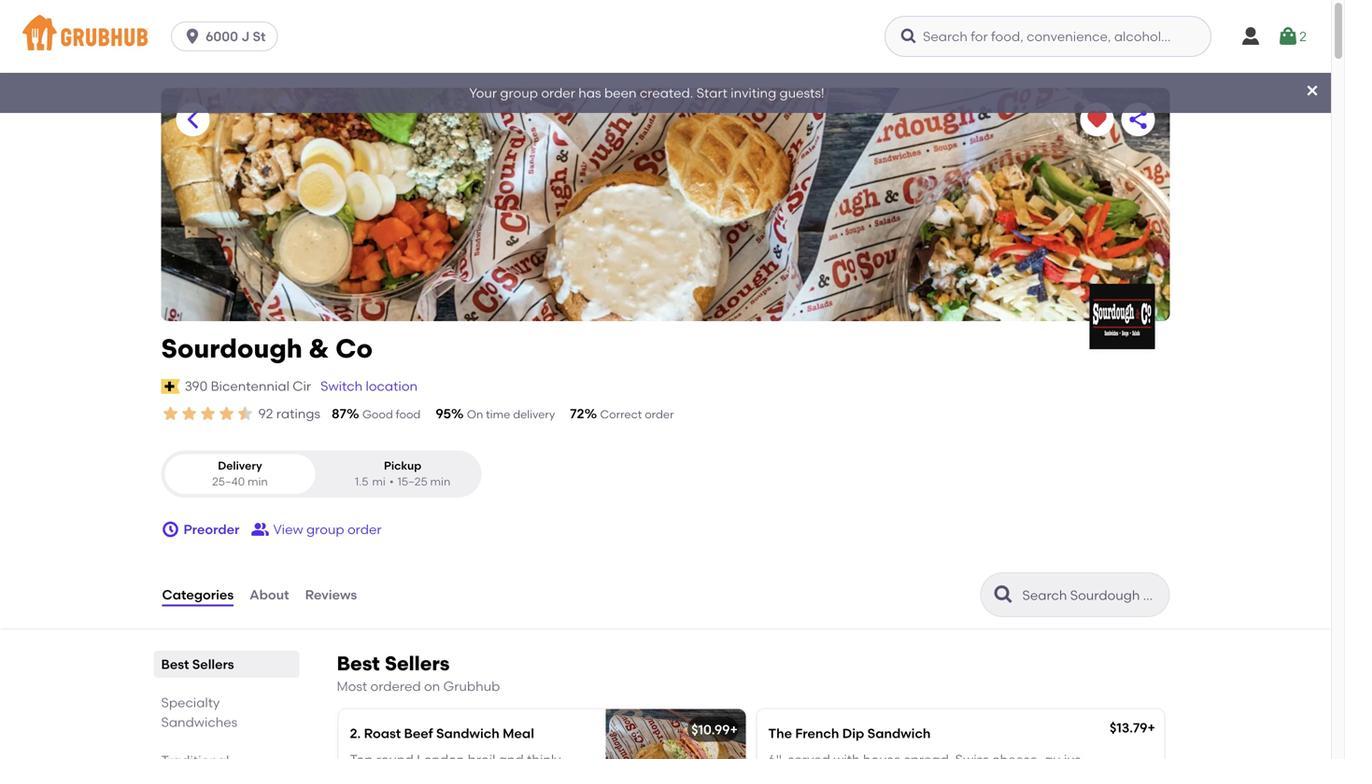 Task type: locate. For each thing, give the bounding box(es) containing it.
group right the your
[[500, 85, 538, 101]]

2 min from the left
[[430, 475, 451, 489]]

+ down proceed
[[1148, 720, 1156, 736]]

ordered
[[371, 679, 421, 695]]

order down 1.5
[[348, 522, 382, 538]]

delivery
[[513, 408, 555, 422]]

min
[[248, 475, 268, 489], [430, 475, 451, 489]]

1 horizontal spatial order
[[541, 85, 576, 101]]

0 horizontal spatial sandwich
[[436, 726, 500, 742]]

0 horizontal spatial +
[[730, 722, 738, 738]]

&
[[309, 333, 329, 365]]

0 horizontal spatial sellers
[[192, 657, 234, 673]]

0 horizontal spatial min
[[248, 475, 268, 489]]

sandwich down "grubhub" on the left bottom
[[436, 726, 500, 742]]

switch
[[321, 379, 363, 395]]

1 horizontal spatial sellers
[[385, 652, 450, 676]]

best for best sellers most ordered on grubhub
[[337, 652, 380, 676]]

has
[[579, 85, 602, 101]]

15–25
[[398, 475, 428, 489]]

st
[[253, 29, 266, 44]]

Search for food, convenience, alcohol... search field
[[885, 16, 1212, 57]]

min down the delivery
[[248, 475, 268, 489]]

sandwich
[[436, 726, 500, 742], [868, 726, 931, 742]]

caret left icon image
[[182, 108, 204, 131]]

order inside button
[[348, 522, 382, 538]]

correct
[[601, 408, 642, 422]]

1 vertical spatial group
[[307, 522, 345, 538]]

checkout
[[1178, 692, 1241, 708]]

1 vertical spatial order
[[645, 408, 674, 422]]

star icon image
[[161, 405, 180, 423], [180, 405, 199, 423], [199, 405, 217, 423], [217, 405, 236, 423], [236, 405, 255, 423], [236, 405, 255, 423]]

sellers up on
[[385, 652, 450, 676]]

0 horizontal spatial order
[[348, 522, 382, 538]]

6000
[[206, 29, 238, 44]]

good
[[363, 408, 393, 422]]

sandwich right dip
[[868, 726, 931, 742]]

svg image inside 6000 j st button
[[183, 27, 202, 46]]

to
[[1162, 692, 1175, 708]]

+ left the
[[730, 722, 738, 738]]

2 vertical spatial order
[[348, 522, 382, 538]]

view group order
[[273, 522, 382, 538]]

subscription pass image
[[161, 379, 180, 394]]

best inside best sellers most ordered on grubhub
[[337, 652, 380, 676]]

proceed to checkout
[[1105, 692, 1241, 708]]

0 vertical spatial svg image
[[900, 27, 919, 46]]

$13.79 +
[[1110, 720, 1156, 736]]

1 horizontal spatial min
[[430, 475, 451, 489]]

1 horizontal spatial svg image
[[900, 27, 919, 46]]

mi
[[372, 475, 386, 489]]

1 min from the left
[[248, 475, 268, 489]]

6000 j st button
[[171, 21, 285, 51]]

correct order
[[601, 408, 674, 422]]

min right 15–25
[[430, 475, 451, 489]]

pickup
[[384, 459, 422, 473]]

0 horizontal spatial svg image
[[161, 521, 180, 539]]

best up most
[[337, 652, 380, 676]]

+
[[1148, 720, 1156, 736], [730, 722, 738, 738]]

time
[[486, 408, 511, 422]]

saved restaurant image
[[1087, 108, 1109, 131]]

+ for $10.99 +
[[730, 722, 738, 738]]

reviews button
[[304, 562, 358, 629]]

on
[[467, 408, 483, 422]]

reviews
[[305, 587, 357, 603]]

sellers inside best sellers most ordered on grubhub
[[385, 652, 450, 676]]

about
[[250, 587, 289, 603]]

best up specialty
[[161, 657, 189, 673]]

1 horizontal spatial best
[[337, 652, 380, 676]]

sourdough & co  logo image
[[1090, 284, 1156, 350]]

2 button
[[1278, 20, 1307, 53]]

order left has
[[541, 85, 576, 101]]

1 horizontal spatial sandwich
[[868, 726, 931, 742]]

specialty
[[161, 695, 220, 711]]

1 vertical spatial svg image
[[161, 521, 180, 539]]

0 vertical spatial group
[[500, 85, 538, 101]]

sellers for best sellers
[[192, 657, 234, 673]]

best sellers
[[161, 657, 234, 673]]

order right correct
[[645, 408, 674, 422]]

0 vertical spatial order
[[541, 85, 576, 101]]

best
[[337, 652, 380, 676], [161, 657, 189, 673]]

main navigation navigation
[[0, 0, 1332, 73]]

svg image
[[900, 27, 919, 46], [161, 521, 180, 539]]

order
[[541, 85, 576, 101], [645, 408, 674, 422], [348, 522, 382, 538]]

switch location button
[[320, 376, 419, 397]]

food
[[396, 408, 421, 422]]

beef
[[404, 726, 433, 742]]

search icon image
[[993, 584, 1015, 607]]

1 horizontal spatial group
[[500, 85, 538, 101]]

sandwich for dip
[[868, 726, 931, 742]]

0 horizontal spatial best
[[161, 657, 189, 673]]

group for your
[[500, 85, 538, 101]]

+ for $13.79 +
[[1148, 720, 1156, 736]]

svg image inside preorder button
[[161, 521, 180, 539]]

sellers
[[385, 652, 450, 676], [192, 657, 234, 673]]

2 sandwich from the left
[[868, 726, 931, 742]]

svg image inside '2' button
[[1278, 25, 1300, 48]]

92
[[258, 406, 273, 422]]

sellers up specialty
[[192, 657, 234, 673]]

390
[[185, 379, 208, 395]]

option group
[[161, 451, 482, 498]]

svg image
[[1240, 25, 1263, 48], [1278, 25, 1300, 48], [183, 27, 202, 46], [1306, 83, 1321, 98]]

2 horizontal spatial order
[[645, 408, 674, 422]]

saved restaurant button
[[1081, 103, 1115, 136]]

group inside button
[[307, 522, 345, 538]]

been
[[605, 85, 637, 101]]

0 horizontal spatial group
[[307, 522, 345, 538]]

on
[[424, 679, 440, 695]]

•
[[390, 475, 394, 489]]

group
[[500, 85, 538, 101], [307, 522, 345, 538]]

1 horizontal spatial +
[[1148, 720, 1156, 736]]

1.5
[[355, 475, 369, 489]]

1 sandwich from the left
[[436, 726, 500, 742]]

created.
[[640, 85, 694, 101]]

group right view at the bottom left of the page
[[307, 522, 345, 538]]

order for your group order has been created. start inviting guests!
[[541, 85, 576, 101]]

good food
[[363, 408, 421, 422]]

preorder
[[184, 522, 240, 538]]



Task type: vqa. For each thing, say whether or not it's contained in the screenshot.
MIN to the right
yes



Task type: describe. For each thing, give the bounding box(es) containing it.
72
[[570, 406, 585, 422]]

view group order button
[[251, 513, 382, 547]]

the
[[769, 726, 793, 742]]

categories
[[162, 587, 234, 603]]

share icon image
[[1128, 108, 1150, 131]]

92 ratings
[[258, 406, 321, 422]]

best for best sellers
[[161, 657, 189, 673]]

cir
[[293, 379, 311, 395]]

sourdough
[[161, 333, 303, 365]]

location
[[366, 379, 418, 395]]

delivery
[[218, 459, 262, 473]]

bicentennial
[[211, 379, 290, 395]]

$10.99
[[692, 722, 730, 738]]

grubhub
[[444, 679, 500, 695]]

proceed to checkout button
[[1048, 683, 1298, 717]]

25–40
[[212, 475, 245, 489]]

$10.99 +
[[692, 722, 738, 738]]

390 bicentennial cir
[[185, 379, 311, 395]]

roast
[[364, 726, 401, 742]]

option group containing delivery 25–40 min
[[161, 451, 482, 498]]

95
[[436, 406, 451, 422]]

best sellers most ordered on grubhub
[[337, 652, 500, 695]]

people icon image
[[251, 521, 270, 539]]

co
[[336, 333, 373, 365]]

view
[[273, 522, 303, 538]]

about button
[[249, 562, 290, 629]]

meal
[[503, 726, 535, 742]]

2
[[1300, 28, 1307, 44]]

your
[[470, 85, 497, 101]]

sellers for best sellers most ordered on grubhub
[[385, 652, 450, 676]]

proceed
[[1105, 692, 1159, 708]]

specialty sandwiches
[[161, 695, 238, 731]]

sandwiches
[[161, 715, 238, 731]]

guests!
[[780, 85, 825, 101]]

6000 j st
[[206, 29, 266, 44]]

order for view group order
[[348, 522, 382, 538]]

min inside delivery 25–40 min
[[248, 475, 268, 489]]

preorder button
[[161, 513, 240, 547]]

min inside pickup 1.5 mi • 15–25 min
[[430, 475, 451, 489]]

the french dip sandwich
[[769, 726, 931, 742]]

dip
[[843, 726, 865, 742]]

svg image inside main navigation navigation
[[900, 27, 919, 46]]

on time delivery
[[467, 408, 555, 422]]

delivery 25–40 min
[[212, 459, 268, 489]]

french
[[796, 726, 840, 742]]

pickup 1.5 mi • 15–25 min
[[355, 459, 451, 489]]

sourdough & co
[[161, 333, 373, 365]]

most
[[337, 679, 367, 695]]

2.
[[350, 726, 361, 742]]

inviting
[[731, 85, 777, 101]]

87
[[332, 406, 347, 422]]

categories button
[[161, 562, 235, 629]]

switch location
[[321, 379, 418, 395]]

2. roast beef sandwich meal
[[350, 726, 535, 742]]

start
[[697, 85, 728, 101]]

j
[[241, 29, 250, 44]]

sandwich for beef
[[436, 726, 500, 742]]

Search Sourdough & Co  search field
[[1021, 587, 1164, 605]]

ratings
[[276, 406, 321, 422]]

group for view
[[307, 522, 345, 538]]

$13.79
[[1110, 720, 1148, 736]]

390 bicentennial cir button
[[184, 376, 312, 397]]

your group order has been created. start inviting guests!
[[470, 85, 825, 101]]

2. roast beef sandwich meal image
[[606, 710, 746, 760]]



